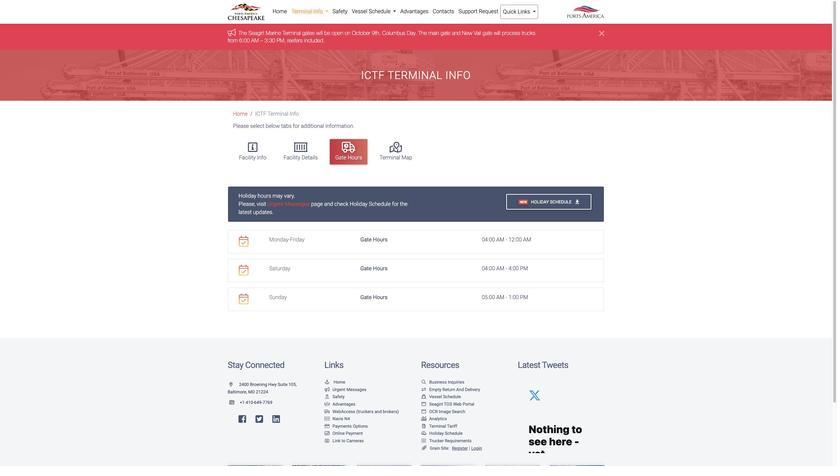 Task type: locate. For each thing, give the bounding box(es) containing it.
2 facility from the left
[[284, 154, 300, 161]]

schedule
[[369, 8, 391, 15], [550, 199, 572, 205], [369, 201, 391, 208], [443, 395, 461, 400], [445, 431, 463, 436]]

vessel schedule link up 9th,
[[350, 5, 398, 18]]

1 - from the top
[[506, 237, 507, 243]]

friday
[[290, 237, 305, 243]]

0 horizontal spatial and
[[324, 201, 333, 208]]

1 vertical spatial vessel schedule
[[429, 395, 461, 400]]

1 horizontal spatial vessel
[[429, 395, 442, 400]]

1 horizontal spatial home
[[273, 8, 287, 15]]

1 horizontal spatial vessel schedule
[[429, 395, 461, 400]]

for left the
[[392, 201, 399, 208]]

649-
[[254, 400, 263, 405]]

columbus
[[382, 30, 406, 36]]

2 the from the left
[[419, 30, 427, 36]]

1 vertical spatial home link
[[233, 111, 248, 117]]

register
[[452, 446, 468, 451]]

broening
[[250, 382, 267, 387]]

new inside tab panel
[[520, 200, 527, 204]]

safety right user hard hat image
[[333, 395, 345, 400]]

04:00 left 12:00
[[482, 237, 495, 243]]

the seagirt marine terminal gates will be open on october 9th, columbus day. the main gate and new vail gate will process trucks from 6:00 am – 3:30 pm, reefers included. alert
[[0, 24, 832, 50]]

2 04:00 from the top
[[482, 266, 495, 272]]

1 horizontal spatial will
[[494, 30, 501, 36]]

latest tweets
[[518, 360, 569, 370]]

0 vertical spatial advantages link
[[398, 5, 431, 18]]

0 vertical spatial for
[[293, 123, 300, 129]]

credit card image
[[325, 425, 330, 429]]

holiday schedule up trucker requirements link
[[429, 431, 463, 436]]

pm for 05:00 am - 1:00 pm
[[520, 294, 528, 301]]

resources
[[421, 360, 459, 370]]

open
[[332, 30, 343, 36]]

from
[[228, 38, 238, 44]]

0 vertical spatial safety
[[333, 8, 348, 15]]

0 horizontal spatial urgent
[[268, 201, 284, 208]]

please,
[[239, 201, 256, 208]]

0 horizontal spatial home link
[[233, 111, 248, 117]]

seagirt up –
[[249, 30, 264, 36]]

home right anchor image
[[334, 380, 345, 385]]

0 vertical spatial 04:00
[[482, 237, 495, 243]]

vessel schedule
[[352, 8, 392, 15], [429, 395, 461, 400]]

quick
[[503, 8, 517, 15]]

contacts
[[433, 8, 454, 15]]

1 vertical spatial urgent messages link
[[325, 387, 366, 392]]

hours for monday-friday
[[373, 237, 388, 243]]

6:00
[[239, 38, 250, 44]]

2 gate from the left
[[483, 30, 493, 36]]

file invoice image
[[421, 425, 427, 429]]

safety link down bullhorn icon
[[325, 395, 345, 400]]

1 horizontal spatial for
[[392, 201, 399, 208]]

1 facility from the left
[[239, 154, 256, 161]]

the up "6:00" at the top of the page
[[239, 30, 247, 36]]

vessel schedule inside vessel schedule link
[[352, 8, 392, 15]]

am left 12:00
[[497, 237, 505, 243]]

terminal tariff
[[429, 424, 457, 429]]

1 vertical spatial links
[[325, 360, 344, 370]]

schedule left arrow alt to bottom icon
[[550, 199, 572, 205]]

terminal info link
[[289, 5, 330, 18]]

0 horizontal spatial urgent messages link
[[268, 201, 310, 208]]

vessel down "empty"
[[429, 395, 442, 400]]

schedule down the tariff
[[445, 431, 463, 436]]

1 vertical spatial 04:00
[[482, 266, 495, 272]]

1 vertical spatial and
[[324, 201, 333, 208]]

analytics image
[[421, 417, 427, 422]]

the right day.
[[419, 30, 427, 36]]

support request link
[[457, 5, 501, 18]]

0 horizontal spatial vessel schedule
[[352, 8, 392, 15]]

facility left details
[[284, 154, 300, 161]]

7769
[[263, 400, 273, 405]]

2 vertical spatial home
[[334, 380, 345, 385]]

will left the process
[[494, 30, 501, 36]]

schedule up 9th,
[[369, 8, 391, 15]]

0 vertical spatial advantages
[[400, 8, 429, 15]]

1 the from the left
[[239, 30, 247, 36]]

- left 1:00
[[506, 294, 507, 301]]

home up marine
[[273, 8, 287, 15]]

1 vertical spatial ictf terminal info
[[255, 111, 299, 117]]

1 pm from the top
[[520, 266, 528, 272]]

am left "4:00"
[[497, 266, 505, 272]]

login
[[471, 446, 482, 451]]

and
[[452, 30, 461, 36], [324, 201, 333, 208], [375, 409, 382, 414]]

0 horizontal spatial links
[[325, 360, 344, 370]]

- left 12:00
[[506, 237, 507, 243]]

0 vertical spatial vessel schedule
[[352, 8, 392, 15]]

1 horizontal spatial home link
[[271, 5, 289, 18]]

2 - from the top
[[506, 266, 507, 272]]

3 - from the top
[[506, 294, 507, 301]]

vessel schedule up seagirt tos web portal link
[[429, 395, 461, 400]]

2 horizontal spatial home link
[[325, 380, 345, 385]]

hand receiving image
[[325, 403, 330, 407]]

0 horizontal spatial messages
[[285, 201, 310, 208]]

map
[[402, 154, 412, 161]]

business inquiries link
[[421, 380, 465, 385]]

am right 12:00
[[523, 237, 531, 243]]

home link up marine
[[271, 5, 289, 18]]

vessel schedule link
[[350, 5, 398, 18], [421, 395, 461, 400]]

image
[[439, 409, 451, 414]]

home link for navis n4 link
[[325, 380, 345, 385]]

browser image
[[421, 410, 427, 414]]

0 vertical spatial ictf terminal info
[[361, 69, 471, 82]]

urgent messages link down anchor image
[[325, 387, 366, 392]]

options
[[353, 424, 368, 429]]

requirements
[[445, 439, 472, 444]]

1 horizontal spatial facility
[[284, 154, 300, 161]]

map marker alt image
[[229, 383, 238, 387]]

updates.
[[253, 209, 274, 216]]

payments options link
[[325, 424, 368, 429]]

connected
[[245, 360, 285, 370]]

seagirt tos web portal
[[429, 402, 475, 407]]

day.
[[407, 30, 417, 36]]

1 vertical spatial pm
[[520, 294, 528, 301]]

–
[[260, 38, 263, 44]]

1 horizontal spatial ictf terminal info
[[361, 69, 471, 82]]

advantages link
[[398, 5, 431, 18], [325, 402, 356, 407]]

safety link for navis n4 link home link
[[325, 395, 345, 400]]

home for home link corresponding to contacts link
[[273, 8, 287, 15]]

0 vertical spatial new
[[462, 30, 473, 36]]

gate hours link
[[330, 139, 368, 165]]

and right page
[[324, 201, 333, 208]]

empty return and delivery
[[429, 387, 480, 392]]

home up "please"
[[233, 111, 248, 117]]

0 horizontal spatial gate
[[441, 30, 451, 36]]

facebook square image
[[239, 415, 246, 424]]

0 horizontal spatial advantages link
[[325, 402, 356, 407]]

advantages link up webaccess
[[325, 402, 356, 407]]

bells image
[[421, 432, 427, 436]]

advantages up day.
[[400, 8, 429, 15]]

tab list
[[230, 136, 605, 168]]

bullhorn image
[[325, 388, 330, 392]]

trucker requirements
[[429, 439, 472, 444]]

0 vertical spatial -
[[506, 237, 507, 243]]

ship image
[[421, 395, 427, 400]]

reefers
[[287, 38, 303, 44]]

holiday
[[239, 193, 256, 199], [531, 199, 549, 205], [350, 201, 368, 208], [429, 431, 444, 436]]

- for 1:00
[[506, 294, 507, 301]]

12:00
[[509, 237, 522, 243]]

seagirt up the ocr
[[429, 402, 443, 407]]

advantages up webaccess
[[333, 402, 356, 407]]

1 horizontal spatial advantages link
[[398, 5, 431, 18]]

home link up bullhorn icon
[[325, 380, 345, 385]]

facility
[[239, 154, 256, 161], [284, 154, 300, 161]]

links right quick
[[518, 8, 530, 15]]

am left –
[[251, 38, 259, 44]]

2 vertical spatial -
[[506, 294, 507, 301]]

inquiries
[[448, 380, 465, 385]]

0 horizontal spatial will
[[316, 30, 323, 36]]

safety up open
[[333, 8, 348, 15]]

gate right main
[[441, 30, 451, 36]]

for right tabs
[[293, 123, 300, 129]]

info
[[314, 8, 323, 15], [446, 69, 471, 82], [290, 111, 299, 117], [257, 154, 266, 161]]

1 horizontal spatial vessel schedule link
[[421, 395, 461, 400]]

tabs
[[281, 123, 292, 129]]

urgent right bullhorn icon
[[333, 387, 345, 392]]

2400
[[239, 382, 249, 387]]

1 vertical spatial for
[[392, 201, 399, 208]]

1 gate from the left
[[441, 30, 451, 36]]

1 horizontal spatial messages
[[347, 387, 366, 392]]

terminal info
[[292, 8, 324, 15]]

payments options
[[333, 424, 368, 429]]

pm right "4:00"
[[520, 266, 528, 272]]

vessel schedule up 9th,
[[352, 8, 392, 15]]

1 04:00 from the top
[[482, 237, 495, 243]]

0 horizontal spatial the
[[239, 30, 247, 36]]

0 horizontal spatial home
[[233, 111, 248, 117]]

0 horizontal spatial new
[[462, 30, 473, 36]]

support request
[[459, 8, 499, 15]]

- left "4:00"
[[506, 266, 507, 272]]

1 vertical spatial advantages
[[333, 402, 356, 407]]

0 vertical spatial home link
[[271, 5, 289, 18]]

link to cameras
[[333, 439, 364, 444]]

gate for saturday
[[361, 266, 372, 272]]

am for 04:00 am - 12:00 am
[[497, 237, 505, 243]]

schedule inside the page and check holiday schedule for the latest updates.
[[369, 201, 391, 208]]

vessel up october
[[352, 8, 368, 15]]

pm
[[520, 266, 528, 272], [520, 294, 528, 301]]

urgent inside holiday hours may vary. please, visit urgent messages
[[268, 201, 284, 208]]

2 pm from the top
[[520, 294, 528, 301]]

seagirt tos web portal link
[[421, 402, 475, 407]]

0 horizontal spatial vessel schedule link
[[350, 5, 398, 18]]

advantages
[[400, 8, 429, 15], [333, 402, 356, 407]]

gates
[[302, 30, 315, 36]]

camera image
[[325, 439, 330, 444]]

105,
[[289, 382, 297, 387]]

and left the brokers)
[[375, 409, 382, 414]]

0 vertical spatial and
[[452, 30, 461, 36]]

2 horizontal spatial home
[[334, 380, 345, 385]]

browser image
[[421, 403, 427, 407]]

1 horizontal spatial urgent
[[333, 387, 345, 392]]

links up anchor image
[[325, 360, 344, 370]]

1 vertical spatial -
[[506, 266, 507, 272]]

0 vertical spatial seagirt
[[249, 30, 264, 36]]

1 vertical spatial home
[[233, 111, 248, 117]]

links
[[518, 8, 530, 15], [325, 360, 344, 370]]

bullhorn image
[[228, 29, 239, 37]]

0 horizontal spatial seagirt
[[249, 30, 264, 36]]

advantages link up day.
[[398, 5, 431, 18]]

1 vertical spatial new
[[520, 200, 527, 204]]

1 horizontal spatial holiday schedule
[[531, 199, 573, 205]]

messages up webaccess (truckers and brokers) link
[[347, 387, 366, 392]]

terminal inside tab list
[[380, 154, 400, 161]]

gate right vail
[[483, 30, 493, 36]]

0 vertical spatial pm
[[520, 266, 528, 272]]

tweets
[[542, 360, 569, 370]]

holiday schedule left arrow alt to bottom icon
[[531, 199, 573, 205]]

3:30
[[265, 38, 275, 44]]

facility details link
[[278, 139, 323, 165]]

0 horizontal spatial facility
[[239, 154, 256, 161]]

the seagirt marine terminal gates will be open on october 9th, columbus day. the main gate and new vail gate will process trucks from 6:00 am – 3:30 pm, reefers included. link
[[228, 30, 536, 44]]

0 vertical spatial holiday schedule
[[531, 199, 573, 205]]

04:00 left "4:00"
[[482, 266, 495, 272]]

gate
[[441, 30, 451, 36], [483, 30, 493, 36]]

online payment link
[[325, 431, 363, 436]]

register link
[[451, 446, 468, 451]]

portal
[[463, 402, 475, 407]]

tab panel
[[228, 187, 604, 311]]

site:
[[441, 446, 450, 451]]

vessel schedule link down "empty"
[[421, 395, 461, 400]]

urgent down may
[[268, 201, 284, 208]]

0 vertical spatial home
[[273, 8, 287, 15]]

empty
[[429, 387, 442, 392]]

2 will from the left
[[494, 30, 501, 36]]

1 horizontal spatial new
[[520, 200, 527, 204]]

details
[[302, 154, 318, 161]]

1 vertical spatial safety link
[[325, 395, 345, 400]]

gate hours for monday-friday
[[361, 237, 388, 243]]

safety link up open
[[330, 5, 350, 18]]

will left be
[[316, 30, 323, 36]]

hwy
[[268, 382, 277, 387]]

analytics
[[429, 417, 447, 422]]

pm right 1:00
[[520, 294, 528, 301]]

and inside the page and check holiday schedule for the latest updates.
[[324, 201, 333, 208]]

new
[[462, 30, 473, 36], [520, 200, 527, 204]]

container storage image
[[325, 417, 330, 422]]

0 vertical spatial safety link
[[330, 5, 350, 18]]

1 horizontal spatial the
[[419, 30, 427, 36]]

1 safety from the top
[[333, 8, 348, 15]]

2 vertical spatial and
[[375, 409, 382, 414]]

0 vertical spatial ictf
[[361, 69, 385, 82]]

0 horizontal spatial ictf
[[255, 111, 266, 117]]

payment
[[346, 431, 363, 436]]

2 safety from the top
[[333, 395, 345, 400]]

facility down "please"
[[239, 154, 256, 161]]

schedule left the
[[369, 201, 391, 208]]

business inquiries
[[429, 380, 465, 385]]

urgent messages link down vary.
[[268, 201, 310, 208]]

am right 05:00
[[497, 294, 505, 301]]

0 vertical spatial urgent messages link
[[268, 201, 310, 208]]

0 vertical spatial links
[[518, 8, 530, 15]]

1 vertical spatial safety
[[333, 395, 345, 400]]

1 vertical spatial seagirt
[[429, 402, 443, 407]]

and left vail
[[452, 30, 461, 36]]

0 vertical spatial vessel
[[352, 8, 368, 15]]

messages down vary.
[[285, 201, 310, 208]]

web
[[453, 402, 462, 407]]

0 vertical spatial urgent
[[268, 201, 284, 208]]

1 horizontal spatial seagirt
[[429, 402, 443, 407]]

tos
[[444, 402, 452, 407]]

trucker requirements link
[[421, 439, 472, 444]]

empty return and delivery link
[[421, 387, 480, 392]]

0 vertical spatial messages
[[285, 201, 310, 208]]

2 vertical spatial home link
[[325, 380, 345, 385]]

1 horizontal spatial gate
[[483, 30, 493, 36]]

2 horizontal spatial and
[[452, 30, 461, 36]]

1 vertical spatial holiday schedule
[[429, 431, 463, 436]]

0 horizontal spatial ictf terminal info
[[255, 111, 299, 117]]

4:00
[[509, 266, 519, 272]]

terminal
[[292, 8, 312, 15], [283, 30, 301, 36], [388, 69, 443, 82], [268, 111, 288, 117], [380, 154, 400, 161], [429, 424, 446, 429]]

home link up "please"
[[233, 111, 248, 117]]



Task type: describe. For each thing, give the bounding box(es) containing it.
hours
[[258, 193, 271, 199]]

grain site: register | login
[[430, 446, 482, 451]]

page and check holiday schedule for the latest updates.
[[239, 201, 408, 216]]

1 vertical spatial vessel
[[429, 395, 442, 400]]

1 horizontal spatial urgent messages link
[[325, 387, 366, 392]]

select
[[250, 123, 264, 129]]

facility for facility details
[[284, 154, 300, 161]]

ocr image search
[[429, 409, 465, 414]]

1 horizontal spatial ictf
[[361, 69, 385, 82]]

+1
[[240, 400, 245, 405]]

truck container image
[[325, 410, 330, 414]]

21224
[[256, 390, 268, 395]]

facility for facility info
[[239, 154, 256, 161]]

suite
[[278, 382, 288, 387]]

safety link for home link corresponding to contacts link
[[330, 5, 350, 18]]

terminal map
[[380, 154, 412, 161]]

+1 410-649-7769
[[240, 400, 273, 405]]

quick links link
[[501, 5, 538, 19]]

webaccess (truckers and brokers)
[[333, 409, 399, 414]]

visit
[[257, 201, 266, 208]]

anchor image
[[325, 381, 330, 385]]

(truckers
[[356, 409, 374, 414]]

pm for 04:00 am - 4:00 pm
[[520, 266, 528, 272]]

am for 04:00 am - 4:00 pm
[[497, 266, 505, 272]]

tab list containing facility info
[[230, 136, 605, 168]]

gate hours for saturday
[[361, 266, 388, 272]]

navis n4
[[333, 417, 350, 422]]

process
[[502, 30, 520, 36]]

n4
[[345, 417, 350, 422]]

- for 12:00
[[506, 237, 507, 243]]

login link
[[471, 446, 482, 451]]

+1 410-649-7769 link
[[228, 400, 273, 405]]

may
[[273, 193, 283, 199]]

arrow alt to bottom image
[[576, 199, 579, 204]]

twitter square image
[[256, 415, 263, 424]]

trucker
[[429, 439, 444, 444]]

wheat image
[[421, 446, 427, 451]]

04:00 for 04:00 am - 4:00 pm
[[482, 266, 495, 272]]

04:00 am - 12:00 am
[[482, 237, 531, 243]]

monday-
[[269, 237, 290, 243]]

holiday schedule inside tab panel
[[531, 199, 573, 205]]

holiday inside the page and check holiday schedule for the latest updates.
[[350, 201, 368, 208]]

close image
[[599, 29, 605, 37]]

holiday hours may vary. please, visit urgent messages
[[239, 193, 310, 208]]

exchange image
[[421, 388, 427, 392]]

online payment
[[333, 431, 363, 436]]

vary.
[[284, 193, 295, 199]]

be
[[324, 30, 330, 36]]

user hard hat image
[[325, 395, 330, 400]]

grain
[[430, 446, 440, 451]]

page
[[311, 201, 323, 208]]

home for the middle home link
[[233, 111, 248, 117]]

gate for sunday
[[361, 294, 372, 301]]

and
[[456, 387, 464, 392]]

navis n4 link
[[325, 417, 350, 422]]

ocr
[[429, 409, 438, 414]]

the seagirt marine terminal gates will be open on october 9th, columbus day. the main gate and new vail gate will process trucks from 6:00 am – 3:30 pm, reefers included.
[[228, 30, 536, 44]]

stay
[[228, 360, 243, 370]]

holiday inside holiday hours may vary. please, visit urgent messages
[[239, 193, 256, 199]]

trucks
[[522, 30, 536, 36]]

credit card front image
[[325, 432, 330, 436]]

gate hours for sunday
[[361, 294, 388, 301]]

list alt image
[[421, 439, 427, 444]]

1 vertical spatial advantages link
[[325, 402, 356, 407]]

delivery
[[465, 387, 480, 392]]

2400 broening hwy suite 105, baltimore, md 21224 link
[[228, 382, 297, 395]]

am for 05:00 am - 1:00 pm
[[497, 294, 505, 301]]

pm,
[[277, 38, 286, 44]]

baltimore,
[[228, 390, 247, 395]]

stay connected
[[228, 360, 285, 370]]

- for 4:00
[[506, 266, 507, 272]]

1 horizontal spatial and
[[375, 409, 382, 414]]

seagirt inside the seagirt marine terminal gates will be open on october 9th, columbus day. the main gate and new vail gate will process trucks from 6:00 am – 3:30 pm, reefers included.
[[249, 30, 264, 36]]

info inside tab list
[[257, 154, 266, 161]]

for inside the page and check holiday schedule for the latest updates.
[[392, 201, 399, 208]]

0 horizontal spatial advantages
[[333, 402, 356, 407]]

am inside the seagirt marine terminal gates will be open on october 9th, columbus day. the main gate and new vail gate will process trucks from 6:00 am – 3:30 pm, reefers included.
[[251, 38, 259, 44]]

05:00
[[482, 294, 495, 301]]

latest
[[239, 209, 252, 216]]

04:00 am - 4:00 pm
[[482, 266, 528, 272]]

1 vertical spatial ictf
[[255, 111, 266, 117]]

1 horizontal spatial advantages
[[400, 8, 429, 15]]

messages inside holiday hours may vary. please, visit urgent messages
[[285, 201, 310, 208]]

included.
[[304, 38, 325, 44]]

schedule up seagirt tos web portal
[[443, 395, 461, 400]]

tab panel containing holiday hours may vary.
[[228, 187, 604, 311]]

search image
[[421, 381, 427, 385]]

saturday
[[269, 266, 290, 272]]

main
[[429, 30, 439, 36]]

and inside the seagirt marine terminal gates will be open on october 9th, columbus day. the main gate and new vail gate will process trucks from 6:00 am – 3:30 pm, reefers included.
[[452, 30, 461, 36]]

0 horizontal spatial holiday schedule
[[429, 431, 463, 436]]

facility details
[[284, 154, 318, 161]]

phone office image
[[229, 401, 240, 405]]

new inside the seagirt marine terminal gates will be open on october 9th, columbus day. the main gate and new vail gate will process trucks from 6:00 am – 3:30 pm, reefers included.
[[462, 30, 473, 36]]

facility info link
[[234, 139, 272, 165]]

facility info
[[239, 154, 266, 161]]

please
[[233, 123, 249, 129]]

1 vertical spatial vessel schedule link
[[421, 395, 461, 400]]

navis
[[333, 417, 343, 422]]

marine
[[266, 30, 281, 36]]

tariff
[[447, 424, 457, 429]]

check
[[335, 201, 349, 208]]

1 vertical spatial urgent
[[333, 387, 345, 392]]

terminal tariff link
[[421, 424, 457, 429]]

below
[[266, 123, 280, 129]]

0 vertical spatial vessel schedule link
[[350, 5, 398, 18]]

gate for monday-friday
[[361, 237, 372, 243]]

hours inside tab list
[[348, 154, 362, 161]]

home link for contacts link
[[271, 5, 289, 18]]

urgent messages link inside tab panel
[[268, 201, 310, 208]]

0 horizontal spatial vessel
[[352, 8, 368, 15]]

payments
[[333, 424, 352, 429]]

9th,
[[372, 30, 381, 36]]

linkedin image
[[273, 415, 280, 424]]

410-
[[246, 400, 254, 405]]

0 horizontal spatial for
[[293, 123, 300, 129]]

1 horizontal spatial links
[[518, 8, 530, 15]]

business
[[429, 380, 447, 385]]

1 will from the left
[[316, 30, 323, 36]]

04:00 for 04:00 am - 12:00 am
[[482, 237, 495, 243]]

terminal inside the seagirt marine terminal gates will be open on october 9th, columbus day. the main gate and new vail gate will process trucks from 6:00 am – 3:30 pm, reefers included.
[[283, 30, 301, 36]]

gate inside tab list
[[335, 154, 347, 161]]

05:00 am - 1:00 pm
[[482, 294, 528, 301]]

request
[[479, 8, 499, 15]]

webaccess (truckers and brokers) link
[[325, 409, 399, 414]]

1 vertical spatial messages
[[347, 387, 366, 392]]

hours for sunday
[[373, 294, 388, 301]]

hours for saturday
[[373, 266, 388, 272]]

link to cameras link
[[325, 439, 364, 444]]

search
[[452, 409, 465, 414]]



Task type: vqa. For each thing, say whether or not it's contained in the screenshot.
LATEST TWEETS
yes



